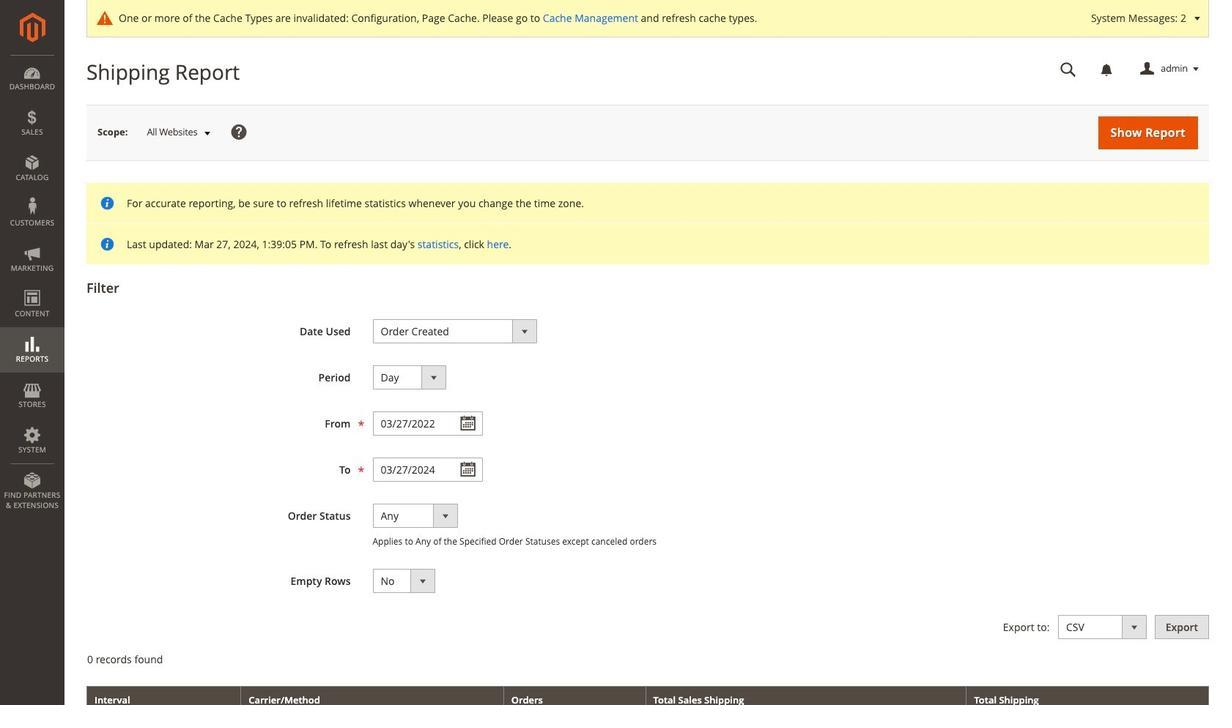 Task type: vqa. For each thing, say whether or not it's contained in the screenshot.
text field
yes



Task type: locate. For each thing, give the bounding box(es) containing it.
None text field
[[373, 412, 483, 436]]

None text field
[[1050, 56, 1087, 82], [373, 458, 483, 482], [1050, 56, 1087, 82], [373, 458, 483, 482]]

magento admin panel image
[[19, 12, 45, 43]]

menu bar
[[0, 55, 64, 518]]



